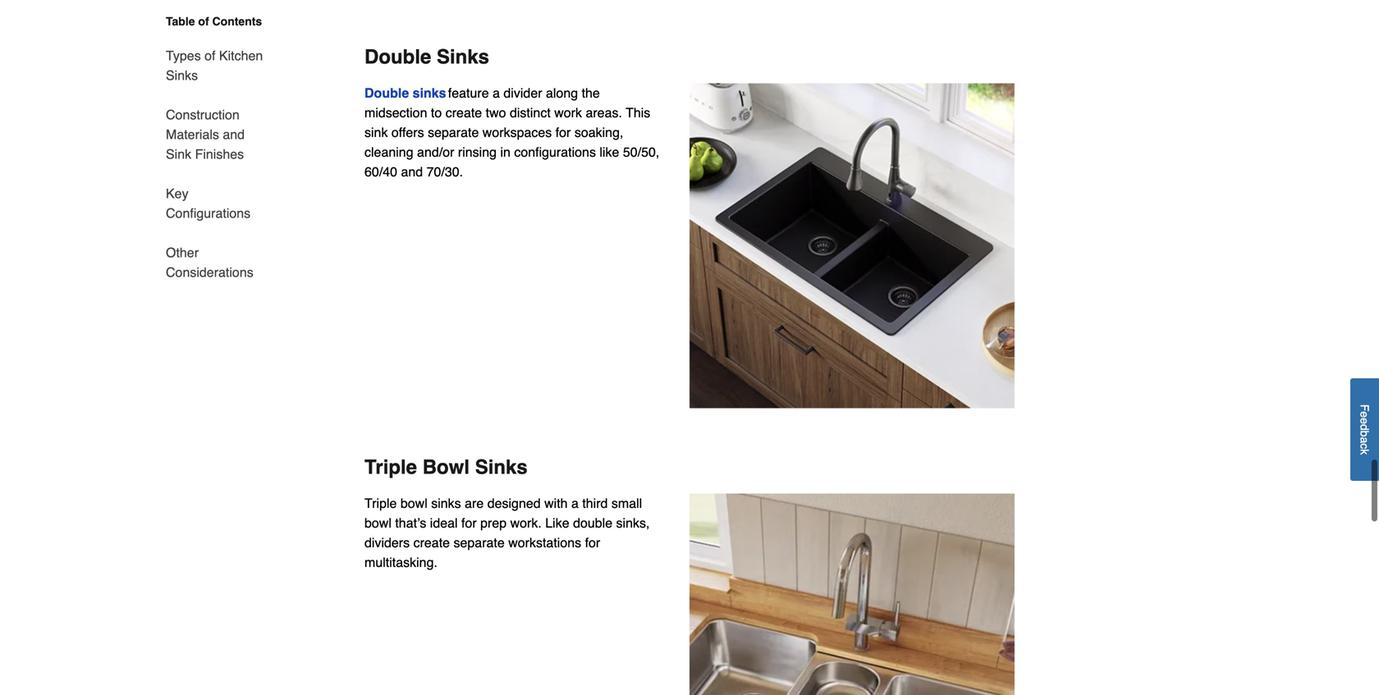 Task type: vqa. For each thing, say whether or not it's contained in the screenshot.
third drill
no



Task type: locate. For each thing, give the bounding box(es) containing it.
sinks down types
[[166, 68, 198, 83]]

e up b
[[1359, 418, 1372, 425]]

0 horizontal spatial bowl
[[365, 516, 392, 531]]

that's
[[395, 516, 426, 531]]

0 vertical spatial and
[[223, 127, 245, 142]]

triple bowl sinks
[[365, 456, 528, 479]]

construction materials and sink finishes link
[[166, 95, 269, 174]]

0 vertical spatial triple
[[365, 456, 417, 479]]

d
[[1359, 425, 1372, 431]]

double
[[365, 46, 431, 68], [365, 85, 409, 101]]

for
[[556, 125, 571, 140], [462, 516, 477, 531], [585, 535, 601, 551]]

e up d
[[1359, 412, 1372, 418]]

0 vertical spatial separate
[[428, 125, 479, 140]]

feature a divider along the midsection to create two distinct work areas. this sink offers separate workspaces for soaking, cleaning and/or rinsing in configurations like 50/50, 60/40 and 70/30.
[[365, 85, 660, 179]]

with
[[545, 496, 568, 511]]

configurations
[[166, 206, 251, 221]]

create inside feature a divider along the midsection to create two distinct work areas. this sink offers separate workspaces for soaking, cleaning and/or rinsing in configurations like 50/50, 60/40 and 70/30.
[[446, 105, 482, 120]]

triple bowl sinks are designed with a third small bowl that's ideal for prep work. like double sinks, dividers create separate workstations for multitasking.
[[365, 496, 650, 570]]

1 vertical spatial of
[[205, 48, 216, 63]]

sinks inside types of kitchen sinks
[[166, 68, 198, 83]]

triple for triple bowl sinks are designed with a third small bowl that's ideal for prep work. like double sinks, dividers create separate workstations for multitasking.
[[365, 496, 397, 511]]

1 e from the top
[[1359, 412, 1372, 418]]

triple up that's
[[365, 496, 397, 511]]

double up double sinks
[[365, 46, 431, 68]]

configurations
[[514, 145, 596, 160]]

double up midsection
[[365, 85, 409, 101]]

create
[[446, 105, 482, 120], [414, 535, 450, 551]]

separate inside triple bowl sinks are designed with a third small bowl that's ideal for prep work. like double sinks, dividers create separate workstations for multitasking.
[[454, 535, 505, 551]]

offers
[[392, 125, 424, 140]]

2 vertical spatial a
[[572, 496, 579, 511]]

a up 'two'
[[493, 85, 500, 101]]

2 e from the top
[[1359, 418, 1372, 425]]

double
[[573, 516, 613, 531]]

2 triple from the top
[[365, 496, 397, 511]]

key configurations link
[[166, 174, 269, 233]]

other considerations
[[166, 245, 254, 280]]

2 vertical spatial for
[[585, 535, 601, 551]]

of
[[198, 15, 209, 28], [205, 48, 216, 63]]

along
[[546, 85, 578, 101]]

separate down prep
[[454, 535, 505, 551]]

sinks up feature
[[437, 46, 489, 68]]

1 vertical spatial sinks
[[431, 496, 461, 511]]

finishes
[[195, 147, 244, 162]]

like
[[600, 145, 620, 160]]

and
[[223, 127, 245, 142], [401, 164, 423, 179]]

construction
[[166, 107, 240, 122]]

double sinks
[[365, 85, 446, 101]]

f
[[1359, 405, 1372, 412]]

for down work
[[556, 125, 571, 140]]

triple left bowl
[[365, 456, 417, 479]]

1 vertical spatial create
[[414, 535, 450, 551]]

triple
[[365, 456, 417, 479], [365, 496, 397, 511]]

1 triple from the top
[[365, 456, 417, 479]]

0 vertical spatial double
[[365, 46, 431, 68]]

of inside types of kitchen sinks
[[205, 48, 216, 63]]

0 vertical spatial a
[[493, 85, 500, 101]]

sinks up ideal
[[431, 496, 461, 511]]

bowl up "dividers"
[[365, 516, 392, 531]]

1 vertical spatial a
[[1359, 437, 1372, 444]]

separate
[[428, 125, 479, 140], [454, 535, 505, 551]]

table of contents
[[166, 15, 262, 28]]

0 vertical spatial for
[[556, 125, 571, 140]]

create down feature
[[446, 105, 482, 120]]

bowl up that's
[[401, 496, 428, 511]]

dividers
[[365, 535, 410, 551]]

1 vertical spatial double
[[365, 85, 409, 101]]

cleaning
[[365, 145, 414, 160]]

of right table on the left top of page
[[198, 15, 209, 28]]

and up the finishes
[[223, 127, 245, 142]]

a
[[493, 85, 500, 101], [1359, 437, 1372, 444], [572, 496, 579, 511]]

types of kitchen sinks
[[166, 48, 263, 83]]

bowl
[[401, 496, 428, 511], [365, 516, 392, 531]]

0 vertical spatial of
[[198, 15, 209, 28]]

0 horizontal spatial for
[[462, 516, 477, 531]]

2 horizontal spatial for
[[585, 535, 601, 551]]

triple inside triple bowl sinks are designed with a third small bowl that's ideal for prep work. like double sinks, dividers create separate workstations for multitasking.
[[365, 496, 397, 511]]

double sinks
[[365, 46, 489, 68]]

double for double sinks
[[365, 85, 409, 101]]

sinks
[[437, 46, 489, 68], [166, 68, 198, 83], [475, 456, 528, 479]]

1 horizontal spatial bowl
[[401, 496, 428, 511]]

separate down "to"
[[428, 125, 479, 140]]

0 horizontal spatial a
[[493, 85, 500, 101]]

for down double
[[585, 535, 601, 551]]

1 vertical spatial triple
[[365, 496, 397, 511]]

double sinks link
[[365, 85, 446, 101]]

1 double from the top
[[365, 46, 431, 68]]

table of contents element
[[146, 13, 269, 282]]

1 vertical spatial separate
[[454, 535, 505, 551]]

sinks up "to"
[[413, 85, 446, 101]]

are
[[465, 496, 484, 511]]

0 horizontal spatial and
[[223, 127, 245, 142]]

for down are
[[462, 516, 477, 531]]

a right with
[[572, 496, 579, 511]]

e
[[1359, 412, 1372, 418], [1359, 418, 1372, 425]]

create down ideal
[[414, 535, 450, 551]]

1 horizontal spatial a
[[572, 496, 579, 511]]

1 vertical spatial and
[[401, 164, 423, 179]]

key
[[166, 186, 189, 201]]

2 horizontal spatial a
[[1359, 437, 1372, 444]]

1 horizontal spatial for
[[556, 125, 571, 140]]

1 horizontal spatial and
[[401, 164, 423, 179]]

and inside the construction materials and sink finishes
[[223, 127, 245, 142]]

of right types
[[205, 48, 216, 63]]

0 vertical spatial create
[[446, 105, 482, 120]]

and down the cleaning
[[401, 164, 423, 179]]

sinks inside triple bowl sinks are designed with a third small bowl that's ideal for prep work. like double sinks, dividers create separate workstations for multitasking.
[[431, 496, 461, 511]]

and inside feature a divider along the midsection to create two distinct work areas. this sink offers separate workspaces for soaking, cleaning and/or rinsing in configurations like 50/50, 60/40 and 70/30.
[[401, 164, 423, 179]]

divider
[[504, 85, 542, 101]]

sinks
[[413, 85, 446, 101], [431, 496, 461, 511]]

a up k
[[1359, 437, 1372, 444]]

2 double from the top
[[365, 85, 409, 101]]



Task type: describe. For each thing, give the bounding box(es) containing it.
designed
[[488, 496, 541, 511]]

sinks,
[[616, 516, 650, 531]]

contents
[[212, 15, 262, 28]]

construction materials and sink finishes
[[166, 107, 245, 162]]

triple for triple bowl sinks
[[365, 456, 417, 479]]

workspaces
[[483, 125, 552, 140]]

the
[[582, 85, 600, 101]]

prep
[[481, 516, 507, 531]]

third
[[582, 496, 608, 511]]

70/30.
[[427, 164, 463, 179]]

to
[[431, 105, 442, 120]]

a inside feature a divider along the midsection to create two distinct work areas. this sink offers separate workspaces for soaking, cleaning and/or rinsing in configurations like 50/50, 60/40 and 70/30.
[[493, 85, 500, 101]]

like
[[545, 516, 570, 531]]

a inside triple bowl sinks are designed with a third small bowl that's ideal for prep work. like double sinks, dividers create separate workstations for multitasking.
[[572, 496, 579, 511]]

in
[[500, 145, 511, 160]]

work.
[[510, 516, 542, 531]]

separate inside feature a divider along the midsection to create two distinct work areas. this sink offers separate workspaces for soaking, cleaning and/or rinsing in configurations like 50/50, 60/40 and 70/30.
[[428, 125, 479, 140]]

distinct
[[510, 105, 551, 120]]

0 vertical spatial sinks
[[413, 85, 446, 101]]

types
[[166, 48, 201, 63]]

types of kitchen sinks link
[[166, 36, 269, 95]]

of for table
[[198, 15, 209, 28]]

for inside feature a divider along the midsection to create two distinct work areas. this sink offers separate workspaces for soaking, cleaning and/or rinsing in configurations like 50/50, 60/40 and 70/30.
[[556, 125, 571, 140]]

key configurations
[[166, 186, 251, 221]]

feature
[[448, 85, 489, 101]]

0 vertical spatial bowl
[[401, 496, 428, 511]]

f e e d b a c k
[[1359, 405, 1372, 455]]

materials
[[166, 127, 219, 142]]

ideal
[[430, 516, 458, 531]]

double for double sinks
[[365, 46, 431, 68]]

sink
[[365, 125, 388, 140]]

rinsing
[[458, 145, 497, 160]]

midsection
[[365, 105, 427, 120]]

a black double sink with matching black faucet set in a white countertop on dark wood cabinets. image
[[690, 83, 1015, 409]]

workstations
[[508, 535, 582, 551]]

other considerations link
[[166, 233, 269, 282]]

sinks up designed on the left bottom of page
[[475, 456, 528, 479]]

two
[[486, 105, 506, 120]]

multitasking.
[[365, 555, 438, 570]]

areas.
[[586, 105, 622, 120]]

k
[[1359, 450, 1372, 455]]

considerations
[[166, 265, 254, 280]]

bowl
[[423, 456, 470, 479]]

work
[[554, 105, 582, 120]]

50/50,
[[623, 145, 660, 160]]

create inside triple bowl sinks are designed with a third small bowl that's ideal for prep work. like double sinks, dividers create separate workstations for multitasking.
[[414, 535, 450, 551]]

1 vertical spatial for
[[462, 516, 477, 531]]

other
[[166, 245, 199, 260]]

table
[[166, 15, 195, 28]]

sink
[[166, 147, 191, 162]]

of for types
[[205, 48, 216, 63]]

b
[[1359, 431, 1372, 437]]

1 vertical spatial bowl
[[365, 516, 392, 531]]

small
[[612, 496, 642, 511]]

this
[[626, 105, 651, 120]]

soaking,
[[575, 125, 624, 140]]

a inside f e e d b a c k button
[[1359, 437, 1372, 444]]

a stainless triple-bowl sink in a light wood butcher block countertop on green cabinets. image
[[690, 494, 1015, 696]]

f e e d b a c k button
[[1351, 379, 1380, 481]]

c
[[1359, 444, 1372, 450]]

and/or
[[417, 145, 454, 160]]

kitchen
[[219, 48, 263, 63]]

60/40
[[365, 164, 397, 179]]



